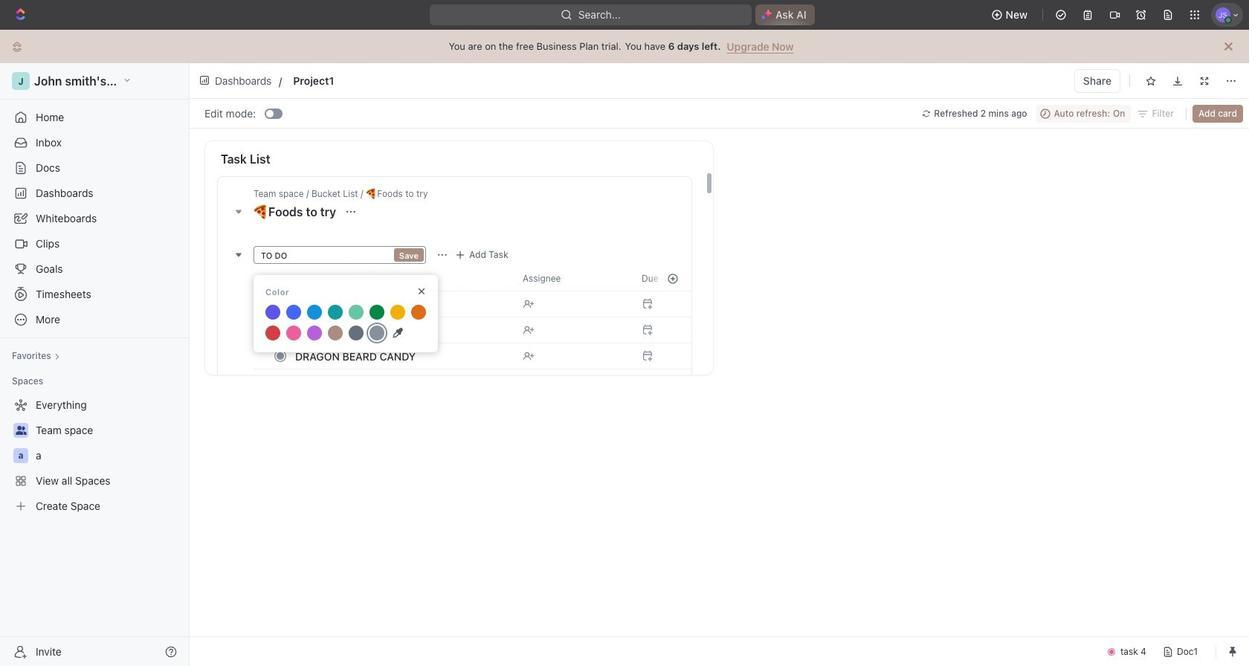 Task type: describe. For each thing, give the bounding box(es) containing it.
sidebar navigation
[[0, 63, 190, 666]]

color options list
[[263, 302, 429, 344]]



Task type: locate. For each thing, give the bounding box(es) containing it.
STATUS NAME field
[[260, 247, 391, 263]]

tree
[[6, 393, 183, 518]]

None text field
[[293, 71, 623, 90]]

tree inside sidebar navigation
[[6, 393, 183, 518]]



Task type: vqa. For each thing, say whether or not it's contained in the screenshot.
tree
yes



